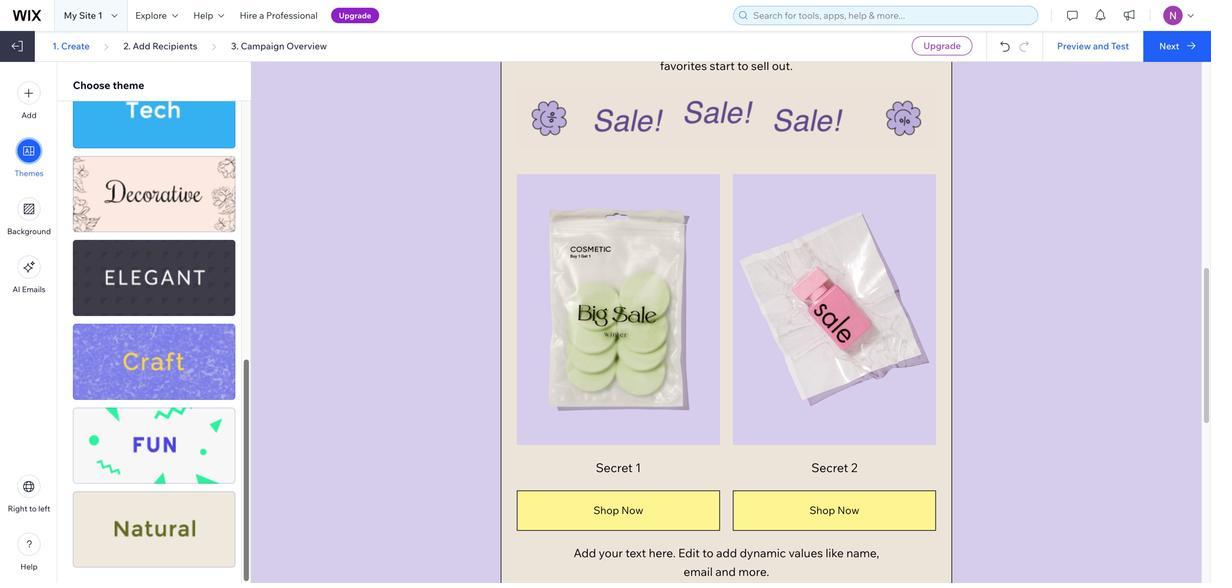 Task type: vqa. For each thing, say whether or not it's contained in the screenshot.
Reports corresponding to Send Native Reports
no



Task type: locate. For each thing, give the bounding box(es) containing it.
1 horizontal spatial secret
[[812, 460, 849, 475]]

1 vertical spatial help button
[[17, 533, 41, 572]]

help down right to left
[[20, 562, 38, 572]]

1. create
[[52, 40, 90, 52]]

0 vertical spatial add
[[133, 40, 150, 52]]

professional
[[266, 10, 318, 21]]

1 vertical spatial add
[[22, 110, 37, 120]]

secret 1
[[596, 460, 641, 475]]

2 horizontal spatial add
[[574, 546, 596, 560]]

2 now from the left
[[838, 504, 860, 517]]

shop now for 1
[[594, 504, 644, 517]]

1 vertical spatial 1
[[636, 460, 641, 475]]

1 vertical spatial help
[[20, 562, 38, 572]]

right
[[8, 504, 27, 513]]

0 horizontal spatial shop now
[[594, 504, 644, 517]]

2 shop from the left
[[810, 504, 835, 517]]

explore
[[135, 10, 167, 21]]

shop now down secret 1
[[594, 504, 644, 517]]

2 secret from the left
[[812, 460, 849, 475]]

2 shop now link from the left
[[765, 491, 905, 530]]

and
[[1093, 40, 1109, 52], [716, 564, 736, 579]]

shop down secret 2
[[810, 504, 835, 517]]

0 horizontal spatial help
[[20, 562, 38, 572]]

campaign
[[241, 40, 285, 52]]

text
[[626, 546, 646, 560]]

1 horizontal spatial add
[[133, 40, 150, 52]]

1 shop now link from the left
[[549, 491, 689, 530]]

shop now down secret 2
[[810, 504, 860, 517]]

1 vertical spatial to
[[703, 546, 714, 560]]

1 horizontal spatial shop
[[810, 504, 835, 517]]

0 horizontal spatial secret
[[596, 460, 633, 475]]

upgrade right professional
[[339, 11, 371, 20]]

0 vertical spatial upgrade
[[339, 11, 371, 20]]

to left add
[[703, 546, 714, 560]]

ai
[[13, 284, 20, 294]]

0 horizontal spatial upgrade
[[339, 11, 371, 20]]

0 vertical spatial help button
[[186, 0, 232, 31]]

upgrade button right professional
[[331, 8, 379, 23]]

1 horizontal spatial help
[[193, 10, 213, 21]]

help
[[193, 10, 213, 21], [20, 562, 38, 572]]

1 secret from the left
[[596, 460, 633, 475]]

shop now link down secret 1
[[549, 491, 689, 530]]

theme
[[113, 79, 144, 92]]

1.
[[52, 40, 59, 52]]

shop now for 2
[[810, 504, 860, 517]]

test
[[1111, 40, 1129, 52]]

add right "2."
[[133, 40, 150, 52]]

upgrade button down search for tools, apps, help & more... field
[[912, 36, 973, 55]]

choose theme
[[73, 79, 144, 92]]

dynamic
[[740, 546, 786, 560]]

to inside button
[[29, 504, 37, 513]]

0 horizontal spatial upgrade button
[[331, 8, 379, 23]]

1 horizontal spatial to
[[703, 546, 714, 560]]

2. add recipients link
[[123, 40, 197, 52]]

add your text here. edit to add dynamic values like name, email and more.
[[574, 546, 882, 579]]

0 vertical spatial and
[[1093, 40, 1109, 52]]

3.
[[231, 40, 239, 52]]

shop now
[[594, 504, 644, 517], [810, 504, 860, 517]]

0 horizontal spatial add
[[22, 110, 37, 120]]

shop up your
[[594, 504, 619, 517]]

add
[[133, 40, 150, 52], [22, 110, 37, 120], [574, 546, 596, 560]]

ai emails
[[13, 284, 46, 294]]

here.
[[649, 546, 676, 560]]

1 shop from the left
[[594, 504, 619, 517]]

0 horizontal spatial shop now link
[[549, 491, 689, 530]]

now
[[622, 504, 644, 517], [838, 504, 860, 517]]

edit
[[678, 546, 700, 560]]

help button left the hire
[[186, 0, 232, 31]]

help button down right to left
[[17, 533, 41, 572]]

0 vertical spatial to
[[29, 504, 37, 513]]

secret 2
[[812, 460, 858, 475]]

upgrade for the bottommost the upgrade button
[[924, 40, 961, 51]]

1 shop now from the left
[[594, 504, 644, 517]]

1 vertical spatial and
[[716, 564, 736, 579]]

1
[[98, 10, 103, 21], [636, 460, 641, 475]]

upgrade
[[339, 11, 371, 20], [924, 40, 961, 51]]

0 horizontal spatial 1
[[98, 10, 103, 21]]

and inside add your text here. edit to add dynamic values like name, email and more.
[[716, 564, 736, 579]]

1 horizontal spatial shop now
[[810, 504, 860, 517]]

shop for secret 1
[[594, 504, 619, 517]]

add up themes button
[[22, 110, 37, 120]]

preview
[[1058, 40, 1091, 52]]

now down 2
[[838, 504, 860, 517]]

1 horizontal spatial upgrade button
[[912, 36, 973, 55]]

add inside add your text here. edit to add dynamic values like name, email and more.
[[574, 546, 596, 560]]

help up recipients
[[193, 10, 213, 21]]

secret
[[596, 460, 633, 475], [812, 460, 849, 475]]

to left left
[[29, 504, 37, 513]]

now up text
[[622, 504, 644, 517]]

my site 1
[[64, 10, 103, 21]]

right to left
[[8, 504, 50, 513]]

create
[[61, 40, 90, 52]]

your
[[599, 546, 623, 560]]

1 horizontal spatial shop now link
[[765, 491, 905, 530]]

0 vertical spatial help
[[193, 10, 213, 21]]

values
[[789, 546, 823, 560]]

1 horizontal spatial 1
[[636, 460, 641, 475]]

ai emails button
[[13, 255, 46, 294]]

preview and test
[[1058, 40, 1129, 52]]

shop now link up like in the bottom of the page
[[765, 491, 905, 530]]

0 horizontal spatial to
[[29, 504, 37, 513]]

and down add
[[716, 564, 736, 579]]

add
[[716, 546, 737, 560]]

add inside "link"
[[133, 40, 150, 52]]

to
[[29, 504, 37, 513], [703, 546, 714, 560]]

Search for tools, apps, help & more... field
[[750, 6, 1034, 25]]

1 vertical spatial upgrade
[[924, 40, 961, 51]]

site
[[79, 10, 96, 21]]

2 shop now from the left
[[810, 504, 860, 517]]

2 vertical spatial add
[[574, 546, 596, 560]]

1 horizontal spatial and
[[1093, 40, 1109, 52]]

add left your
[[574, 546, 596, 560]]

1 horizontal spatial now
[[838, 504, 860, 517]]

hire
[[240, 10, 257, 21]]

upgrade button
[[331, 8, 379, 23], [912, 36, 973, 55]]

recipients
[[152, 40, 197, 52]]

1 horizontal spatial upgrade
[[924, 40, 961, 51]]

upgrade down search for tools, apps, help & more... field
[[924, 40, 961, 51]]

help button
[[186, 0, 232, 31], [17, 533, 41, 572]]

0 horizontal spatial shop
[[594, 504, 619, 517]]

0 horizontal spatial and
[[716, 564, 736, 579]]

shop now link
[[549, 491, 689, 530], [765, 491, 905, 530]]

shop
[[594, 504, 619, 517], [810, 504, 835, 517]]

add inside button
[[22, 110, 37, 120]]

and left test
[[1093, 40, 1109, 52]]

1. create link
[[52, 40, 90, 52]]

0 horizontal spatial now
[[622, 504, 644, 517]]

background button
[[7, 197, 51, 236]]

1 now from the left
[[622, 504, 644, 517]]



Task type: describe. For each thing, give the bounding box(es) containing it.
name,
[[847, 546, 880, 560]]

3. campaign overview link
[[231, 40, 327, 52]]

upgrade for topmost the upgrade button
[[339, 11, 371, 20]]

2.
[[123, 40, 131, 52]]

more.
[[739, 564, 770, 579]]

email
[[684, 564, 713, 579]]

add for add
[[22, 110, 37, 120]]

add for add your text here. edit to add dynamic values like name, email and more.
[[574, 546, 596, 560]]

next
[[1160, 40, 1180, 52]]

themes
[[15, 168, 43, 178]]

left
[[38, 504, 50, 513]]

shop now link for 1
[[549, 491, 689, 530]]

1 horizontal spatial help button
[[186, 0, 232, 31]]

like
[[826, 546, 844, 560]]

right to left button
[[8, 475, 50, 513]]

2. add recipients
[[123, 40, 197, 52]]

next button
[[1144, 31, 1211, 62]]

themes button
[[15, 139, 43, 178]]

0 horizontal spatial help button
[[17, 533, 41, 572]]

2
[[851, 460, 858, 475]]

now for 2
[[838, 504, 860, 517]]

0 vertical spatial upgrade button
[[331, 8, 379, 23]]

now for 1
[[622, 504, 644, 517]]

secret for secret 1
[[596, 460, 633, 475]]

background
[[7, 226, 51, 236]]

1 vertical spatial upgrade button
[[912, 36, 973, 55]]

hire a professional
[[240, 10, 318, 21]]

shop for secret 2
[[810, 504, 835, 517]]

secret for secret 2
[[812, 460, 849, 475]]

0 vertical spatial 1
[[98, 10, 103, 21]]

overview
[[287, 40, 327, 52]]

3. campaign overview
[[231, 40, 327, 52]]

my
[[64, 10, 77, 21]]

choose
[[73, 79, 110, 92]]

a
[[259, 10, 264, 21]]

add button
[[17, 81, 41, 120]]

to inside add your text here. edit to add dynamic values like name, email and more.
[[703, 546, 714, 560]]

emails
[[22, 284, 46, 294]]

hire a professional link
[[232, 0, 325, 31]]

shop now link for 2
[[765, 491, 905, 530]]



